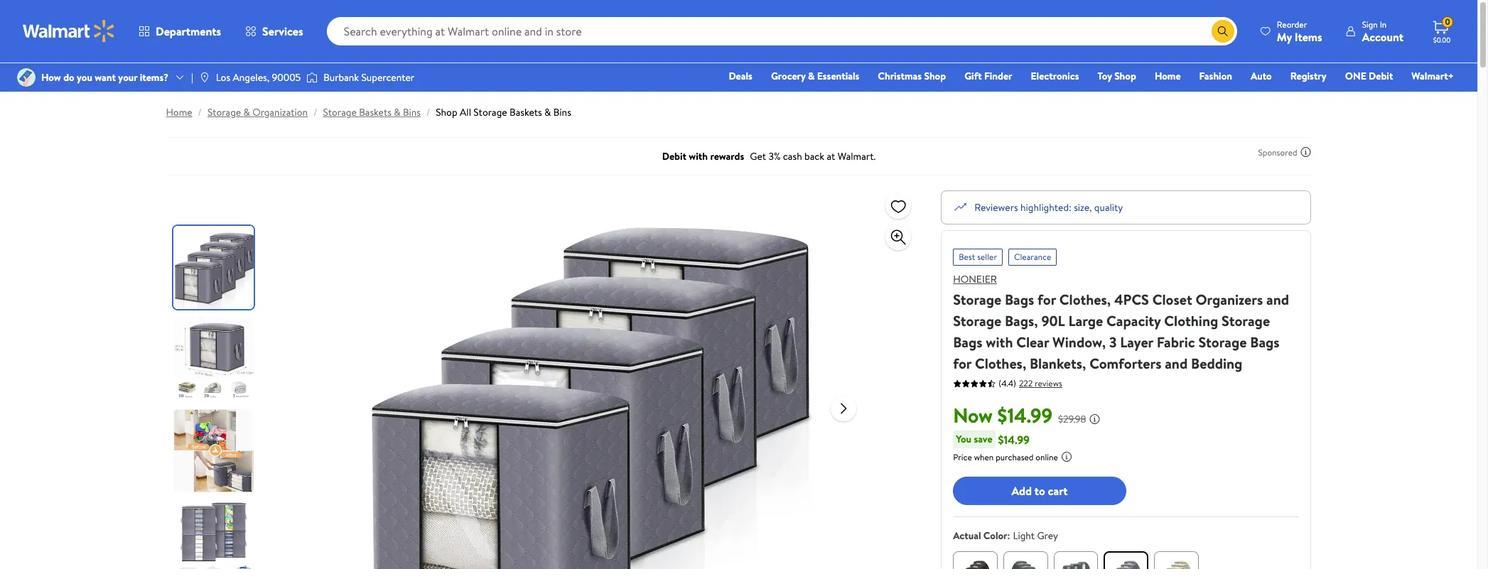 Task type: vqa. For each thing, say whether or not it's contained in the screenshot.
Registry
yes



Task type: describe. For each thing, give the bounding box(es) containing it.
next media item image
[[836, 400, 853, 417]]

how do you want your items?
[[41, 70, 169, 85]]

0 horizontal spatial bags
[[954, 333, 983, 352]]

222 reviews link
[[1017, 377, 1063, 389]]

grocery & essentials
[[771, 69, 860, 83]]

christmas
[[878, 69, 922, 83]]

4pcs
[[1115, 290, 1150, 309]]

price when purchased online
[[954, 451, 1059, 464]]

electronics link
[[1025, 68, 1086, 84]]

toy shop
[[1098, 69, 1137, 83]]

storage baskets & bins link
[[323, 105, 421, 119]]

fashion
[[1200, 69, 1233, 83]]

storage bags for clothes, 4pcs closet organizers and storage bags, 90l large capacity clothing storage bags with clear window, 3 layer fabric storage bags for clothes, blankets, comforters and bedding - image 2 of 11 image
[[173, 318, 256, 401]]

shop all storage baskets & bins link
[[436, 105, 571, 119]]

bedding
[[1192, 354, 1243, 373]]

one
[[1346, 69, 1367, 83]]

with
[[986, 333, 1013, 352]]

shop for christmas shop
[[925, 69, 946, 83]]

christmas shop link
[[872, 68, 953, 84]]

price
[[954, 451, 972, 464]]

clothing
[[1165, 311, 1219, 331]]

$29.98
[[1059, 412, 1087, 427]]

storage up bedding
[[1199, 333, 1247, 352]]

90005
[[272, 70, 301, 85]]

blankets,
[[1030, 354, 1087, 373]]

actual
[[954, 529, 981, 543]]

reorder
[[1277, 18, 1308, 30]]

one debit link
[[1339, 68, 1400, 84]]

1 vertical spatial home link
[[166, 105, 192, 119]]

sign in to add to favorites list, storage bags for clothes, 4pcs closet organizers and storage bags, 90l large capacity clothing storage bags with clear window, 3 layer fabric storage bags for clothes, blankets, comforters and bedding image
[[890, 197, 907, 215]]

0
[[1446, 16, 1451, 28]]

|
[[191, 70, 193, 85]]

quality
[[1095, 200, 1124, 214]]

:
[[1008, 529, 1011, 543]]

when
[[974, 451, 994, 464]]

Walmart Site-Wide search field
[[327, 17, 1238, 46]]

fashion link
[[1193, 68, 1239, 84]]

home for home / storage & organization / storage baskets & bins / shop all storage baskets & bins
[[166, 105, 192, 119]]

bags,
[[1005, 311, 1038, 331]]

actual color list
[[951, 549, 1303, 569]]

1 baskets from the left
[[359, 105, 392, 119]]

light
[[1013, 529, 1035, 543]]

gift finder
[[965, 69, 1013, 83]]

grocery & essentials link
[[765, 68, 866, 84]]

 image for los angeles, 90005
[[199, 72, 210, 83]]

(4.4) 222 reviews
[[999, 377, 1063, 390]]

electronics
[[1031, 69, 1080, 83]]

0 $0.00
[[1434, 16, 1451, 45]]

walmart+
[[1412, 69, 1455, 83]]

home for home
[[1155, 69, 1181, 83]]

auto
[[1251, 69, 1272, 83]]

storage down burbank
[[323, 105, 357, 119]]

1 horizontal spatial clothes,
[[1060, 290, 1111, 309]]

1 vertical spatial $14.99
[[999, 432, 1030, 448]]

christmas shop
[[878, 69, 946, 83]]

large
[[1069, 311, 1104, 331]]

you
[[77, 70, 92, 85]]

burbank
[[324, 70, 359, 85]]

you save $14.99
[[956, 432, 1030, 448]]

0 vertical spatial $14.99
[[998, 402, 1053, 429]]

save
[[974, 432, 993, 446]]

window,
[[1053, 333, 1106, 352]]

los angeles, 90005
[[216, 70, 301, 85]]

deals
[[729, 69, 753, 83]]

los
[[216, 70, 230, 85]]

size,
[[1074, 200, 1092, 214]]

walmart+ link
[[1406, 68, 1461, 84]]

storage bags for clothes, 4pcs closet organizers and storage bags, 90l large capacity clothing storage bags with clear window, 3 layer fabric storage bags for clothes, blankets, comforters and bedding - image 3 of 11 image
[[173, 410, 256, 493]]

clearance
[[1015, 251, 1052, 263]]

$0.00
[[1434, 35, 1451, 45]]

items
[[1295, 29, 1323, 44]]

clear
[[1017, 333, 1050, 352]]

layer
[[1121, 333, 1154, 352]]

1 bins from the left
[[403, 105, 421, 119]]

add to cart button
[[954, 477, 1127, 505]]

2 horizontal spatial bags
[[1251, 333, 1280, 352]]

you
[[956, 432, 972, 446]]

search icon image
[[1218, 26, 1229, 37]]

deals link
[[723, 68, 759, 84]]

services
[[262, 23, 303, 39]]

debit
[[1369, 69, 1394, 83]]

0 horizontal spatial and
[[1165, 354, 1188, 373]]

toy
[[1098, 69, 1112, 83]]

actual color : light grey
[[954, 529, 1059, 543]]



Task type: locate. For each thing, give the bounding box(es) containing it.
0 horizontal spatial home link
[[166, 105, 192, 119]]

1 vertical spatial home
[[166, 105, 192, 119]]

0 horizontal spatial clothes,
[[975, 354, 1027, 373]]

registry
[[1291, 69, 1327, 83]]

2 horizontal spatial /
[[427, 105, 430, 119]]

reviewers highlighted: size, quality
[[975, 200, 1124, 214]]

0 horizontal spatial for
[[954, 354, 972, 373]]

home left fashion link
[[1155, 69, 1181, 83]]

auto link
[[1245, 68, 1279, 84]]

1 horizontal spatial and
[[1267, 290, 1290, 309]]

1 vertical spatial and
[[1165, 354, 1188, 373]]

0 vertical spatial and
[[1267, 290, 1290, 309]]

clothes, up the '(4.4)'
[[975, 354, 1027, 373]]

1 horizontal spatial bins
[[554, 105, 571, 119]]

1 horizontal spatial bags
[[1005, 290, 1035, 309]]

1 horizontal spatial home
[[1155, 69, 1181, 83]]

finder
[[985, 69, 1013, 83]]

shop left all on the top left of page
[[436, 105, 458, 119]]

storage right all on the top left of page
[[474, 105, 507, 119]]

2 bins from the left
[[554, 105, 571, 119]]

for
[[1038, 290, 1057, 309], [954, 354, 972, 373]]

and right organizers
[[1267, 290, 1290, 309]]

items?
[[140, 70, 169, 85]]

highlighted:
[[1021, 200, 1072, 214]]

sponsored
[[1259, 146, 1298, 158]]

best seller
[[959, 251, 997, 263]]

reorder my items
[[1277, 18, 1323, 44]]

3 / from the left
[[427, 105, 430, 119]]

bags down organizers
[[1251, 333, 1280, 352]]

storage
[[208, 105, 241, 119], [323, 105, 357, 119], [474, 105, 507, 119], [954, 290, 1002, 309], [954, 311, 1002, 331], [1222, 311, 1271, 331], [1199, 333, 1247, 352]]

/ right organization
[[314, 105, 317, 119]]

now $14.99
[[954, 402, 1053, 429]]

one debit
[[1346, 69, 1394, 83]]

$14.99 up purchased
[[999, 432, 1030, 448]]

in
[[1380, 18, 1387, 30]]

grey
[[1038, 529, 1059, 543]]

reviewers
[[975, 200, 1019, 214]]

shop for toy shop
[[1115, 69, 1137, 83]]

to
[[1035, 483, 1046, 499]]

add to cart
[[1012, 483, 1068, 499]]

shop inside christmas shop link
[[925, 69, 946, 83]]

0 vertical spatial clothes,
[[1060, 290, 1111, 309]]

storage down the los
[[208, 105, 241, 119]]

0 vertical spatial home
[[1155, 69, 1181, 83]]

1 vertical spatial clothes,
[[975, 354, 1027, 373]]

fabric
[[1157, 333, 1196, 352]]

0 horizontal spatial bins
[[403, 105, 421, 119]]

storage bags for clothes, 4pcs closet organizers and storage bags, 90l large capacity clothing storage bags with clear window, 3 layer fabric storage bags for clothes, blankets, comforters and bedding - image 1 of 11 image
[[173, 226, 256, 309]]

my
[[1277, 29, 1293, 44]]

your
[[118, 70, 137, 85]]

want
[[95, 70, 116, 85]]

storage & organization link
[[208, 105, 308, 119]]

home link down |
[[166, 105, 192, 119]]

&
[[808, 69, 815, 83], [244, 105, 250, 119], [394, 105, 401, 119], [545, 105, 551, 119]]

0 horizontal spatial  image
[[199, 72, 210, 83]]

gift
[[965, 69, 982, 83]]

$14.99 down 222
[[998, 402, 1053, 429]]

 image for burbank supercenter
[[307, 70, 318, 85]]

storage down honeier link on the right of the page
[[954, 290, 1002, 309]]

cart
[[1048, 483, 1068, 499]]

storage down organizers
[[1222, 311, 1271, 331]]

storage up with
[[954, 311, 1002, 331]]

0 vertical spatial home link
[[1149, 68, 1188, 84]]

legal information image
[[1061, 451, 1073, 463]]

storage bags for clothes, 4pcs closet organizers and storage bags, 90l large capacity clothing storage bags with clear window, 3 layer fabric storage bags for clothes, blankets, comforters and bedding - image 4 of 11 image
[[173, 501, 256, 569]]

registry link
[[1285, 68, 1334, 84]]

bags
[[1005, 290, 1035, 309], [954, 333, 983, 352], [1251, 333, 1280, 352]]

0 vertical spatial for
[[1038, 290, 1057, 309]]

1 / from the left
[[198, 105, 202, 119]]

1 vertical spatial for
[[954, 354, 972, 373]]

grocery
[[771, 69, 806, 83]]

shop right the christmas
[[925, 69, 946, 83]]

1 horizontal spatial  image
[[307, 70, 318, 85]]

 image
[[17, 68, 36, 87]]

online
[[1036, 451, 1059, 464]]

reviews
[[1035, 377, 1063, 389]]

222
[[1019, 377, 1033, 389]]

seller
[[978, 251, 997, 263]]

for up now
[[954, 354, 972, 373]]

angeles,
[[233, 70, 270, 85]]

bags left with
[[954, 333, 983, 352]]

organizers
[[1196, 290, 1264, 309]]

ad disclaimer and feedback for skylinedisplayad image
[[1301, 146, 1312, 158]]

services button
[[233, 14, 315, 48]]

2 / from the left
[[314, 105, 317, 119]]

walmart image
[[23, 20, 115, 43]]

 image
[[307, 70, 318, 85], [199, 72, 210, 83]]

(4.4)
[[999, 378, 1017, 390]]

1 horizontal spatial baskets
[[510, 105, 542, 119]]

purchased
[[996, 451, 1034, 464]]

supercenter
[[362, 70, 415, 85]]

home / storage & organization / storage baskets & bins / shop all storage baskets & bins
[[166, 105, 571, 119]]

now
[[954, 402, 993, 429]]

sign
[[1363, 18, 1378, 30]]

2 baskets from the left
[[510, 105, 542, 119]]

storage bags for clothes, 4pcs closet organizers and storage bags, 90l large capacity clothing storage bags with clear window, 3 layer fabric storage bags for clothes, blankets, comforters and bedding image
[[365, 191, 820, 569]]

baskets right all on the top left of page
[[510, 105, 542, 119]]

for up "90l"
[[1038, 290, 1057, 309]]

do
[[63, 70, 74, 85]]

2 horizontal spatial shop
[[1115, 69, 1137, 83]]

1 horizontal spatial shop
[[925, 69, 946, 83]]

shop inside toy shop link
[[1115, 69, 1137, 83]]

essentials
[[817, 69, 860, 83]]

zoom image modal image
[[890, 229, 907, 246]]

toy shop link
[[1092, 68, 1143, 84]]

/
[[198, 105, 202, 119], [314, 105, 317, 119], [427, 105, 430, 119]]

/ left all on the top left of page
[[427, 105, 430, 119]]

home down |
[[166, 105, 192, 119]]

comforters
[[1090, 354, 1162, 373]]

shop right toy
[[1115, 69, 1137, 83]]

learn more about strikethrough prices image
[[1090, 414, 1101, 425]]

0 horizontal spatial baskets
[[359, 105, 392, 119]]

how
[[41, 70, 61, 85]]

1 horizontal spatial /
[[314, 105, 317, 119]]

1 horizontal spatial home link
[[1149, 68, 1188, 84]]

account
[[1363, 29, 1404, 44]]

departments button
[[127, 14, 233, 48]]

color
[[984, 529, 1008, 543]]

honeier
[[954, 272, 997, 287]]

0 horizontal spatial shop
[[436, 105, 458, 119]]

honeier storage bags for clothes, 4pcs closet organizers and storage bags, 90l large capacity clothing storage bags with clear window, 3 layer fabric storage bags for clothes, blankets, comforters and bedding
[[954, 272, 1290, 373]]

clothes,
[[1060, 290, 1111, 309], [975, 354, 1027, 373]]

0 horizontal spatial /
[[198, 105, 202, 119]]

bags up bags,
[[1005, 290, 1035, 309]]

 image right "90005"
[[307, 70, 318, 85]]

burbank supercenter
[[324, 70, 415, 85]]

3
[[1110, 333, 1117, 352]]

/ left storage & organization link
[[198, 105, 202, 119]]

1 horizontal spatial for
[[1038, 290, 1057, 309]]

organization
[[253, 105, 308, 119]]

baskets
[[359, 105, 392, 119], [510, 105, 542, 119]]

baskets down burbank supercenter
[[359, 105, 392, 119]]

closet
[[1153, 290, 1193, 309]]

gift finder link
[[958, 68, 1019, 84]]

clothes, up large
[[1060, 290, 1111, 309]]

Search search field
[[327, 17, 1238, 46]]

0 horizontal spatial home
[[166, 105, 192, 119]]

and down fabric
[[1165, 354, 1188, 373]]

 image right |
[[199, 72, 210, 83]]

home link left fashion link
[[1149, 68, 1188, 84]]

90l
[[1042, 311, 1066, 331]]

capacity
[[1107, 311, 1161, 331]]



